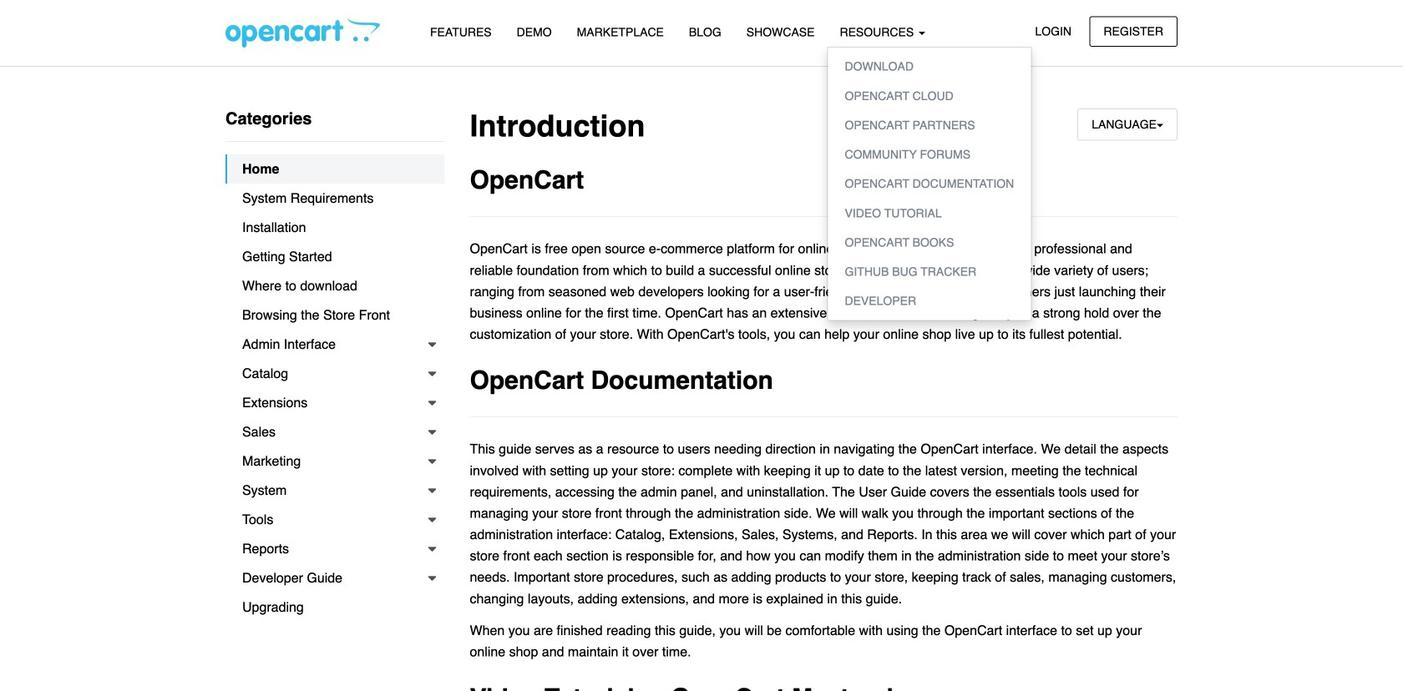 Task type: vqa. For each thing, say whether or not it's contained in the screenshot.
opencart - open source shopping cart solution IMAGE
yes



Task type: locate. For each thing, give the bounding box(es) containing it.
opencart - open source shopping cart solution image
[[226, 18, 380, 48]]



